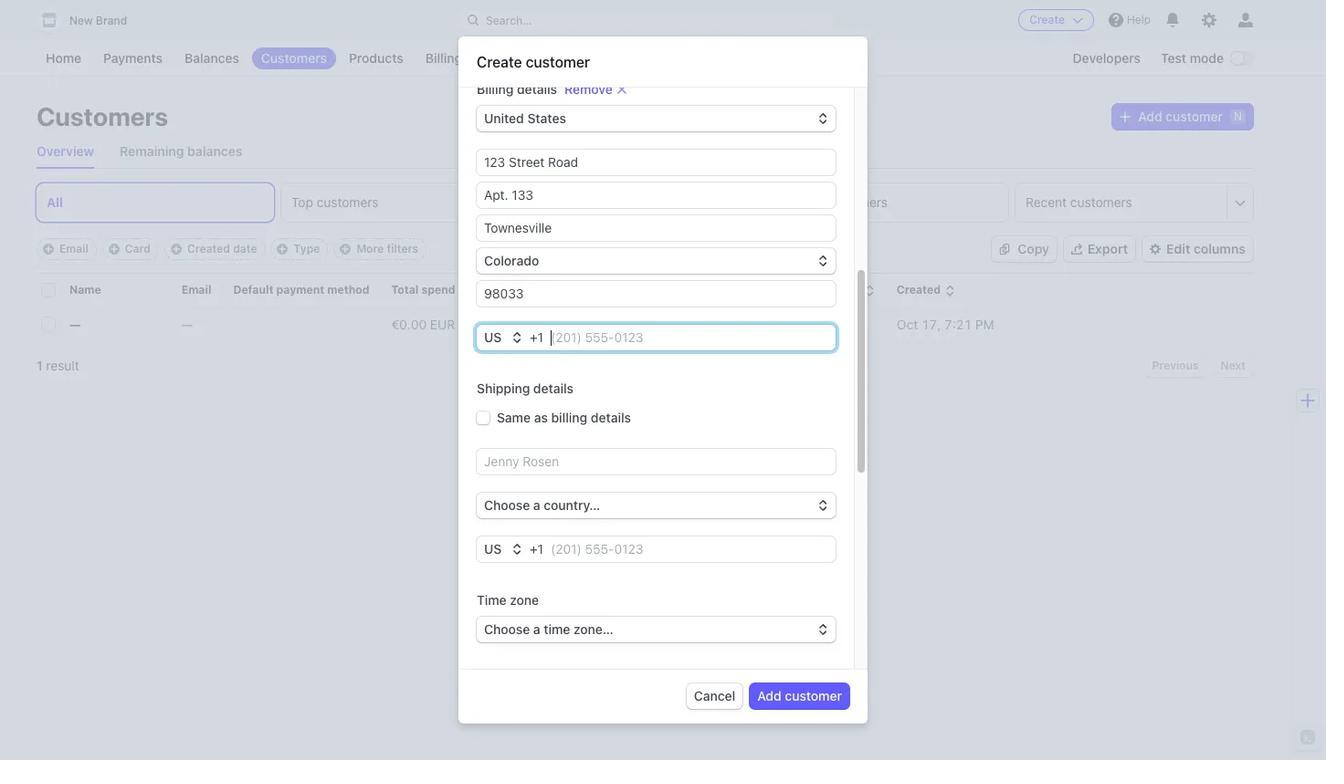 Task type: locate. For each thing, give the bounding box(es) containing it.
City text field
[[477, 216, 836, 241]]

1 vertical spatial customer
[[1166, 109, 1223, 124]]

1 left 'result' in the left of the page
[[37, 358, 43, 374]]

customers left products
[[261, 50, 327, 66]]

2 a from the top
[[533, 622, 541, 638]]

1 horizontal spatial —
[[182, 317, 193, 332]]

balances
[[185, 50, 239, 66]]

create for create
[[1030, 13, 1065, 26]]

0 horizontal spatial create
[[477, 54, 522, 70]]

1 horizontal spatial billing
[[477, 81, 514, 97]]

1 vertical spatial details
[[533, 381, 574, 396]]

1 for first (201) 555-0123 telephone field
[[538, 330, 544, 345]]

tab list down address line 1 text field
[[37, 184, 1253, 222]]

0 horizontal spatial created
[[187, 242, 230, 256]]

0 vertical spatial +
[[530, 330, 538, 345]]

1 horizontal spatial eur
[[622, 317, 647, 332]]

2 horizontal spatial €0.00 eur
[[669, 317, 732, 332]]

Address line 2 text field
[[477, 183, 836, 208]]

2 vertical spatial customer
[[785, 689, 842, 704]]

customers inside "link"
[[317, 195, 379, 210]]

email down the add created date image
[[182, 283, 211, 297]]

1 vertical spatial add
[[758, 689, 782, 704]]

2 horizontal spatial €0.00
[[669, 317, 704, 332]]

2 + 1 from the top
[[530, 542, 544, 557]]

— link down the name
[[69, 309, 123, 339]]

last
[[786, 283, 809, 297]]

a left country…
[[533, 498, 541, 513]]

add customer right svg icon
[[1138, 109, 1223, 124]]

17,
[[922, 317, 941, 332]]

customers link
[[252, 48, 336, 69]]

payments up 0 link
[[492, 283, 546, 297]]

same
[[497, 410, 531, 426]]

0 horizontal spatial eur
[[430, 317, 455, 332]]

1 horizontal spatial customers
[[261, 50, 327, 66]]

edit columns button
[[1143, 237, 1253, 262]]

oct 17, 7:21 pm link
[[897, 309, 1253, 339]]

new brand button
[[37, 7, 145, 33]]

0 link
[[492, 309, 583, 339]]

1 vertical spatial payments
[[492, 283, 546, 297]]

1 horizontal spatial create
[[1030, 13, 1065, 26]]

3 €0.00 eur from the left
[[669, 317, 732, 332]]

1 vertical spatial + 1
[[530, 542, 544, 557]]

1 vertical spatial a
[[533, 622, 541, 638]]

— link down the default
[[182, 309, 233, 339]]

previous button
[[1145, 355, 1206, 377]]

next
[[1221, 359, 1246, 373]]

1 horizontal spatial payments
[[492, 283, 546, 297]]

created
[[187, 242, 230, 256], [897, 283, 941, 297]]

choose inside "dropdown button"
[[484, 498, 530, 513]]

0 horizontal spatial billing
[[425, 50, 462, 66]]

customers right top
[[317, 195, 379, 210]]

1 right 0
[[538, 330, 544, 345]]

add
[[1138, 109, 1163, 124], [758, 689, 782, 704]]

details down 'create customer'
[[517, 81, 557, 97]]

top
[[291, 195, 313, 210]]

2 eur from the left
[[622, 317, 647, 332]]

— down the add created date image
[[182, 317, 193, 332]]

date
[[233, 242, 257, 256]]

3 eur from the left
[[707, 317, 732, 332]]

1 €0.00 eur link from the left
[[391, 309, 492, 339]]

add right cancel
[[758, 689, 782, 704]]

0 horizontal spatial add customer
[[758, 689, 842, 704]]

a for country…
[[533, 498, 541, 513]]

billing left reports
[[425, 50, 462, 66]]

choose a country… button
[[477, 493, 836, 519]]

1 customers from the left
[[317, 195, 379, 210]]

tab list down united states dropdown button
[[37, 135, 1253, 169]]

created for created
[[897, 283, 941, 297]]

(201) 555-0123 telephone field down zip text box
[[544, 325, 836, 351]]

export
[[1088, 241, 1128, 257]]

payment
[[276, 283, 324, 297], [812, 283, 860, 297]]

recent customers link
[[1016, 184, 1227, 222]]

1 tab list from the top
[[37, 135, 1253, 169]]

reports
[[484, 50, 532, 66]]

0 vertical spatial (201) 555-0123 telephone field
[[544, 325, 836, 351]]

add customer
[[1138, 109, 1223, 124], [758, 689, 842, 704]]

payments down brand
[[103, 50, 163, 66]]

(201) 555-0123 telephone field
[[544, 325, 836, 351], [544, 537, 836, 563]]

0 horizontal spatial customers
[[37, 101, 168, 132]]

1 choose from the top
[[484, 498, 530, 513]]

add customer right cancel
[[758, 689, 842, 704]]

0 vertical spatial customers
[[261, 50, 327, 66]]

+ 1
[[530, 330, 544, 345], [530, 542, 544, 557]]

€0.00 eur for second €0.00 eur link from the left
[[583, 317, 647, 332]]

time left "zone…" at the bottom left of page
[[544, 622, 570, 638]]

0 horizontal spatial — link
[[69, 309, 123, 339]]

billing for billing
[[425, 50, 462, 66]]

choose down time zone
[[484, 622, 530, 638]]

oct
[[897, 317, 918, 332]]

1 vertical spatial created
[[897, 283, 941, 297]]

1 vertical spatial +
[[530, 542, 538, 557]]

1 horizontal spatial €0.00
[[583, 317, 618, 332]]

svg image
[[1120, 112, 1131, 122]]

+ 1 right 0
[[530, 330, 544, 345]]

2 €0.00 eur from the left
[[583, 317, 647, 332]]

remaining
[[120, 143, 184, 159]]

add customer button
[[750, 684, 850, 710]]

0 horizontal spatial —
[[69, 317, 81, 332]]

toolbar
[[37, 238, 427, 260]]

3 customers from the left
[[826, 195, 888, 210]]

time
[[567, 195, 593, 210], [544, 622, 570, 638]]

0 horizontal spatial €0.00
[[391, 317, 427, 332]]

developers link
[[1064, 48, 1150, 69]]

recent customers
[[1026, 195, 1133, 210]]

€0.00 eur for first €0.00 eur link from right
[[669, 317, 732, 332]]

remove
[[565, 81, 613, 97]]

1 horizontal spatial payment
[[812, 283, 860, 297]]

total spend
[[391, 283, 455, 297]]

reports link
[[475, 48, 541, 69]]

billing up united
[[477, 81, 514, 97]]

customers up city "text field"
[[597, 195, 659, 210]]

+ right 0
[[530, 330, 538, 345]]

1 vertical spatial (201) 555-0123 telephone field
[[544, 537, 836, 563]]

+ down choose a country…
[[530, 542, 538, 557]]

developers
[[1073, 50, 1141, 66]]

customers
[[261, 50, 327, 66], [37, 101, 168, 132]]

balances link
[[175, 48, 248, 69]]

0 vertical spatial time
[[567, 195, 593, 210]]

customers up overview
[[37, 101, 168, 132]]

0 vertical spatial + 1
[[530, 330, 544, 345]]

eur
[[430, 317, 455, 332], [622, 317, 647, 332], [707, 317, 732, 332]]

payment right 'last'
[[812, 283, 860, 297]]

1 €0.00 from the left
[[391, 317, 427, 332]]

0 vertical spatial created
[[187, 242, 230, 256]]

2 vertical spatial 1
[[538, 542, 544, 557]]

(201) 555-0123 telephone field down choose a country… "dropdown button"
[[544, 537, 836, 563]]

1 vertical spatial choose
[[484, 622, 530, 638]]

2 — link from the left
[[182, 309, 233, 339]]

Jenny Rosen text field
[[477, 449, 836, 475]]

€0.00
[[391, 317, 427, 332], [583, 317, 618, 332], [669, 317, 704, 332]]

cancel
[[694, 689, 736, 704]]

customers for repeat customers
[[826, 195, 888, 210]]

—
[[69, 317, 81, 332], [182, 317, 193, 332]]

add created date image
[[171, 244, 182, 255]]

0 vertical spatial create
[[1030, 13, 1065, 26]]

— right "select item" option
[[69, 317, 81, 332]]

created right the add created date image
[[187, 242, 230, 256]]

4 customers from the left
[[1071, 195, 1133, 210]]

first-time customers link
[[526, 184, 764, 222]]

time up city "text field"
[[567, 195, 593, 210]]

first-
[[536, 195, 567, 210]]

1 horizontal spatial add
[[1138, 109, 1163, 124]]

overview link
[[37, 135, 94, 168]]

pm
[[976, 317, 995, 332]]

1 €0.00 eur from the left
[[391, 317, 455, 332]]

0
[[492, 317, 500, 332]]

choose left country…
[[484, 498, 530, 513]]

created inside toolbar
[[187, 242, 230, 256]]

country…
[[544, 498, 600, 513]]

filters
[[387, 242, 418, 256]]

0 vertical spatial billing
[[425, 50, 462, 66]]

balances
[[187, 143, 243, 159]]

choose for choose a country…
[[484, 498, 530, 513]]

zone…
[[574, 622, 614, 638]]

payment for default
[[276, 283, 324, 297]]

tab list
[[37, 135, 1253, 169], [37, 184, 1253, 222]]

1 — link from the left
[[69, 309, 123, 339]]

2 vertical spatial details
[[591, 410, 631, 426]]

0 horizontal spatial payment
[[276, 283, 324, 297]]

united states
[[484, 111, 566, 126]]

3 €0.00 from the left
[[669, 317, 704, 332]]

customers for recent customers
[[1071, 195, 1133, 210]]

0 vertical spatial a
[[533, 498, 541, 513]]

details right billing
[[591, 410, 631, 426]]

create for create customer
[[477, 54, 522, 70]]

create
[[1030, 13, 1065, 26], [477, 54, 522, 70]]

a inside choose a country… "dropdown button"
[[533, 498, 541, 513]]

customers right repeat
[[826, 195, 888, 210]]

payment down the type
[[276, 283, 324, 297]]

0 vertical spatial choose
[[484, 498, 530, 513]]

create up billing details
[[477, 54, 522, 70]]

created up oct
[[897, 283, 941, 297]]

0 vertical spatial customer
[[526, 54, 590, 70]]

email right the add email image
[[59, 242, 88, 256]]

choose
[[484, 498, 530, 513], [484, 622, 530, 638]]

1 horizontal spatial created
[[897, 283, 941, 297]]

0 vertical spatial tab list
[[37, 135, 1253, 169]]

remaining balances
[[120, 143, 243, 159]]

a down zone
[[533, 622, 541, 638]]

2 horizontal spatial customer
[[1166, 109, 1223, 124]]

0 vertical spatial 1
[[538, 330, 544, 345]]

details up same as billing details
[[533, 381, 574, 396]]

1 vertical spatial billing
[[477, 81, 514, 97]]

1 horizontal spatial — link
[[182, 309, 233, 339]]

1 vertical spatial tab list
[[37, 184, 1253, 222]]

1 down choose a country…
[[538, 542, 544, 557]]

2 payment from the left
[[812, 283, 860, 297]]

1 vertical spatial time
[[544, 622, 570, 638]]

2 horizontal spatial eur
[[707, 317, 732, 332]]

0 horizontal spatial €0.00 eur
[[391, 317, 455, 332]]

€0.00 eur for third €0.00 eur link from right
[[391, 317, 455, 332]]

1 a from the top
[[533, 498, 541, 513]]

a inside 'choose a time zone…' dropdown button
[[533, 622, 541, 638]]

1 + 1 from the top
[[530, 330, 544, 345]]

products
[[349, 50, 404, 66]]

1 eur from the left
[[430, 317, 455, 332]]

1
[[538, 330, 544, 345], [37, 358, 43, 374], [538, 542, 544, 557]]

create up developers 'link' on the right top of page
[[1030, 13, 1065, 26]]

choose a time zone…
[[484, 622, 614, 638]]

oct 17, 7:21 pm
[[897, 317, 995, 332]]

add right svg icon
[[1138, 109, 1163, 124]]

1 horizontal spatial email
[[182, 283, 211, 297]]

spend
[[421, 283, 455, 297]]

0 vertical spatial details
[[517, 81, 557, 97]]

1 horizontal spatial €0.00 eur
[[583, 317, 647, 332]]

1 vertical spatial create
[[477, 54, 522, 70]]

0 horizontal spatial add
[[758, 689, 782, 704]]

€0.00 eur
[[391, 317, 455, 332], [583, 317, 647, 332], [669, 317, 732, 332]]

1 horizontal spatial add customer
[[1138, 109, 1223, 124]]

recent
[[1026, 195, 1067, 210]]

create inside create 'button'
[[1030, 13, 1065, 26]]

0 horizontal spatial payments
[[103, 50, 163, 66]]

billing
[[425, 50, 462, 66], [477, 81, 514, 97]]

copy
[[1018, 241, 1049, 257]]

add email image
[[43, 244, 54, 255]]

choose a country…
[[484, 498, 600, 513]]

customers up export
[[1071, 195, 1133, 210]]

details for shipping details
[[533, 381, 574, 396]]

+ 1 down choose a country…
[[530, 542, 544, 557]]

customers inside customers link
[[261, 50, 327, 66]]

test mode
[[1161, 50, 1224, 66]]

created for created date
[[187, 242, 230, 256]]

1 horizontal spatial customer
[[785, 689, 842, 704]]

2 choose from the top
[[484, 622, 530, 638]]

2 tab list from the top
[[37, 184, 1253, 222]]

0 horizontal spatial email
[[59, 242, 88, 256]]

choose inside dropdown button
[[484, 622, 530, 638]]

1 vertical spatial add customer
[[758, 689, 842, 704]]

home
[[46, 50, 81, 66]]

remove button
[[565, 80, 627, 99]]

0 vertical spatial email
[[59, 242, 88, 256]]

1 payment from the left
[[276, 283, 324, 297]]



Task type: vqa. For each thing, say whether or not it's contained in the screenshot.
Atlas associated with Atlas
no



Task type: describe. For each thing, give the bounding box(es) containing it.
add customer inside button
[[758, 689, 842, 704]]

copy button
[[992, 237, 1057, 262]]

open overflow menu image
[[1235, 197, 1246, 208]]

1 vertical spatial 1
[[37, 358, 43, 374]]

columns
[[1194, 241, 1246, 257]]

products link
[[340, 48, 413, 69]]

0 vertical spatial add customer
[[1138, 109, 1223, 124]]

name
[[69, 283, 101, 297]]

1 + from the top
[[530, 330, 538, 345]]

eur for third €0.00 eur link from right
[[430, 317, 455, 332]]

test
[[1161, 50, 1187, 66]]

customers for top customers
[[317, 195, 379, 210]]

2 €0.00 from the left
[[583, 317, 618, 332]]

2 (201) 555-0123 telephone field from the top
[[544, 537, 836, 563]]

method
[[327, 283, 370, 297]]

2 €0.00 eur link from the left
[[583, 309, 669, 339]]

more
[[357, 242, 384, 256]]

a for time
[[533, 622, 541, 638]]

1 result
[[37, 358, 79, 374]]

mode
[[1190, 50, 1224, 66]]

create customer
[[477, 54, 590, 70]]

choose for choose a time zone…
[[484, 622, 530, 638]]

time inside first-time customers link
[[567, 195, 593, 210]]

connect link
[[544, 48, 614, 69]]

svg image
[[1000, 244, 1011, 255]]

+ 1 for 1st (201) 555-0123 telephone field from the bottom of the page
[[530, 542, 544, 557]]

next button
[[1214, 355, 1253, 377]]

payments link
[[94, 48, 172, 69]]

add type image
[[277, 244, 288, 255]]

time zone
[[477, 593, 539, 608]]

billing details
[[477, 81, 557, 97]]

type
[[294, 242, 320, 256]]

default
[[233, 283, 274, 297]]

toolbar containing email
[[37, 238, 427, 260]]

united states button
[[477, 106, 836, 132]]

details for billing details
[[517, 81, 557, 97]]

card
[[125, 242, 151, 256]]

new brand
[[69, 14, 127, 27]]

new
[[69, 14, 93, 27]]

more filters
[[357, 242, 418, 256]]

eur for second €0.00 eur link from the left
[[622, 317, 647, 332]]

export button
[[1064, 237, 1136, 262]]

Select Item checkbox
[[42, 318, 55, 331]]

0 vertical spatial add
[[1138, 109, 1163, 124]]

billing link
[[416, 48, 471, 69]]

shipping
[[477, 381, 530, 396]]

created date
[[187, 242, 257, 256]]

all link
[[37, 184, 274, 222]]

edit
[[1167, 241, 1191, 257]]

create button
[[1019, 9, 1094, 31]]

add inside button
[[758, 689, 782, 704]]

Select All checkbox
[[42, 284, 55, 297]]

2 + from the top
[[530, 542, 538, 557]]

1 vertical spatial email
[[182, 283, 211, 297]]

brand
[[96, 14, 127, 27]]

edit columns
[[1167, 241, 1246, 257]]

states
[[528, 111, 566, 126]]

Search… search field
[[457, 9, 833, 32]]

2 customers from the left
[[597, 195, 659, 210]]

as
[[534, 410, 548, 426]]

1 vertical spatial customers
[[37, 101, 168, 132]]

payment for last
[[812, 283, 860, 297]]

repeat customers
[[781, 195, 888, 210]]

previous
[[1153, 359, 1199, 373]]

home link
[[37, 48, 91, 69]]

time
[[477, 593, 507, 608]]

search…
[[486, 13, 532, 27]]

Address line 1 text field
[[477, 150, 836, 175]]

zone
[[510, 593, 539, 608]]

1 — from the left
[[69, 317, 81, 332]]

united
[[484, 111, 524, 126]]

1 for 1st (201) 555-0123 telephone field from the bottom of the page
[[538, 542, 544, 557]]

2 — from the left
[[182, 317, 193, 332]]

+ 1 for first (201) 555-0123 telephone field
[[530, 330, 544, 345]]

top customers link
[[281, 184, 519, 222]]

top customers
[[291, 195, 379, 210]]

time inside 'choose a time zone…' dropdown button
[[544, 622, 570, 638]]

1 (201) 555-0123 telephone field from the top
[[544, 325, 836, 351]]

tab list containing overview
[[37, 135, 1253, 169]]

all
[[47, 195, 63, 210]]

overview
[[37, 143, 94, 159]]

cancel button
[[687, 684, 743, 710]]

total
[[391, 283, 419, 297]]

7:21
[[945, 317, 972, 332]]

first-time customers
[[536, 195, 659, 210]]

shipping details
[[477, 381, 574, 396]]

0 horizontal spatial customer
[[526, 54, 590, 70]]

add more filters image
[[340, 244, 351, 255]]

tab list containing all
[[37, 184, 1253, 222]]

repeat customers link
[[771, 184, 1009, 222]]

connect
[[554, 50, 605, 66]]

3 €0.00 eur link from the left
[[669, 309, 786, 339]]

billing
[[551, 410, 588, 426]]

default payment method
[[233, 283, 370, 297]]

ZIP text field
[[477, 281, 836, 307]]

billing for billing details
[[477, 81, 514, 97]]

choose a time zone… button
[[477, 618, 836, 643]]

n
[[1234, 110, 1242, 123]]

result
[[46, 358, 79, 374]]

add card image
[[109, 244, 119, 255]]

customer inside button
[[785, 689, 842, 704]]

0 vertical spatial payments
[[103, 50, 163, 66]]

eur for first €0.00 eur link from right
[[707, 317, 732, 332]]

repeat
[[781, 195, 823, 210]]

same as billing details
[[497, 410, 631, 426]]

last payment
[[786, 283, 860, 297]]



